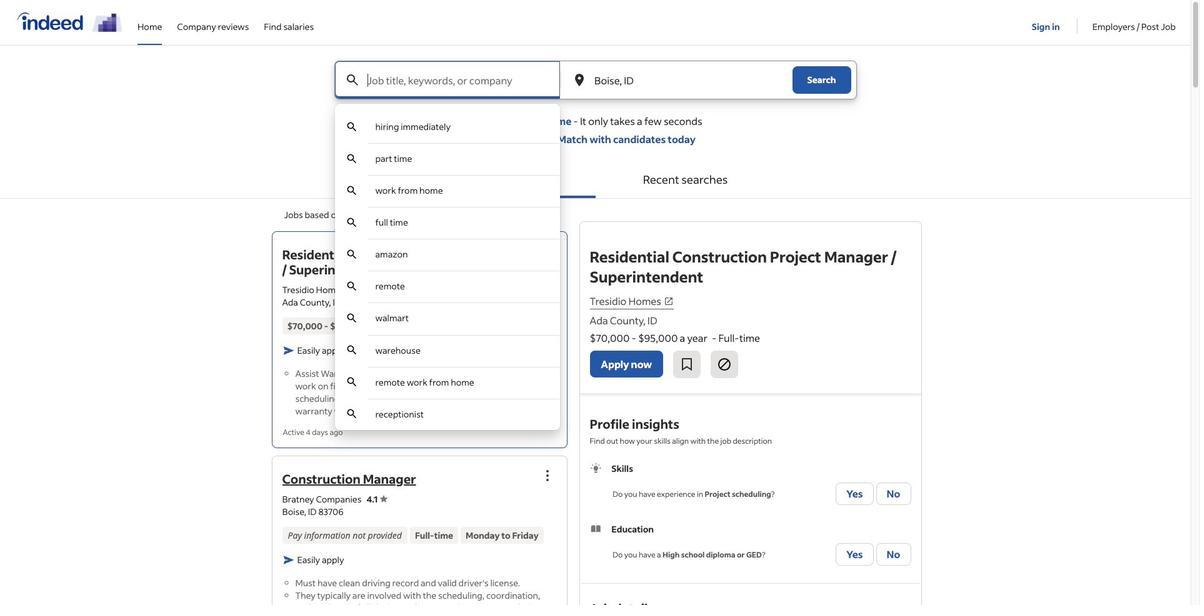 Task type: locate. For each thing, give the bounding box(es) containing it.
tresidio homes (opens in a new tab) image
[[664, 296, 674, 306]]

group
[[534, 238, 561, 265]]

None search field
[[324, 61, 867, 430]]

main content
[[0, 61, 1191, 605]]

job actions for construction manager is collapsed image
[[540, 468, 555, 483]]

search: Job title, keywords, or company text field
[[365, 61, 560, 99]]

tab list
[[0, 161, 1191, 199]]

search suggestions list box
[[335, 111, 560, 430]]



Task type: describe. For each thing, give the bounding box(es) containing it.
Edit location text field
[[592, 61, 767, 99]]

at indeed, we're committed to increasing representation of women at all levels of indeed's global workforce to at least 50% by 2030 image
[[93, 13, 123, 32]]

4.1 out of five stars rating image
[[367, 493, 388, 505]]

save this job image
[[680, 357, 695, 372]]

education group
[[590, 523, 911, 568]]

not interested image
[[717, 357, 732, 372]]

skills group
[[590, 462, 911, 508]]



Task type: vqa. For each thing, say whether or not it's contained in the screenshot.
25
no



